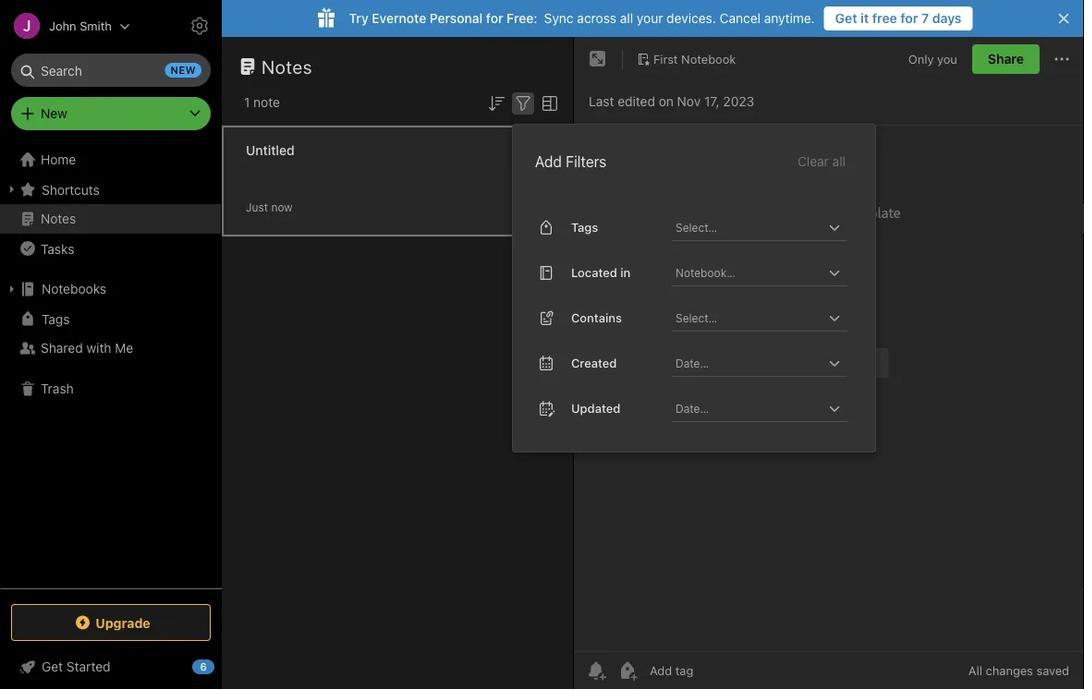 Task type: vqa. For each thing, say whether or not it's contained in the screenshot.
Drag widgets where you want them.
no



Task type: describe. For each thing, give the bounding box(es) containing it.
john
[[49, 19, 76, 33]]

note
[[253, 95, 280, 110]]

Add filters field
[[512, 91, 534, 114]]

Help and Learning task checklist field
[[0, 653, 222, 682]]

new search field
[[24, 54, 201, 87]]

upgrade
[[95, 615, 150, 631]]

only
[[908, 52, 934, 66]]

with
[[86, 341, 111, 356]]

try evernote personal for free: sync across all your devices. cancel anytime.
[[349, 11, 815, 26]]

add
[[535, 153, 562, 170]]

for for free:
[[486, 11, 503, 26]]

you
[[937, 52, 958, 66]]

upgrade button
[[11, 604, 211, 641]]

in
[[620, 266, 631, 280]]

1 horizontal spatial notes
[[262, 55, 312, 77]]

shortcuts
[[42, 182, 100, 197]]

days
[[932, 11, 962, 26]]

get it free for 7 days
[[835, 11, 962, 26]]

Contains field
[[672, 305, 848, 332]]

free:
[[507, 11, 538, 26]]

tags inside button
[[42, 311, 70, 327]]

first notebook
[[653, 52, 736, 66]]

last
[[589, 94, 614, 109]]

clear
[[798, 154, 829, 169]]

first notebook button
[[630, 46, 743, 72]]

me
[[115, 341, 133, 356]]

Tags field
[[672, 214, 848, 241]]

notebooks link
[[0, 275, 221, 304]]

edited
[[618, 94, 655, 109]]

new
[[41, 106, 67, 121]]

more actions image
[[1051, 48, 1073, 70]]

share button
[[972, 44, 1040, 74]]

expand notebooks image
[[5, 282, 19, 297]]

View options field
[[534, 91, 561, 114]]

Add tag field
[[648, 663, 787, 679]]

personal
[[430, 11, 483, 26]]

add tag image
[[617, 660, 639, 682]]

saved
[[1037, 664, 1069, 678]]

get started
[[42, 659, 111, 675]]

 Date picker field
[[672, 350, 864, 377]]

date… for created
[[676, 357, 709, 370]]

expand note image
[[587, 48, 609, 70]]

7
[[922, 11, 929, 26]]

contains
[[571, 311, 622, 325]]

located
[[571, 266, 617, 280]]

notebooks
[[42, 281, 106, 297]]

 input text field for located in
[[674, 260, 824, 285]]

clear all
[[798, 154, 846, 169]]

date… for updated
[[676, 402, 709, 415]]

0 vertical spatial all
[[620, 11, 633, 26]]

cancel
[[720, 11, 761, 26]]

across
[[577, 11, 616, 26]]

new
[[171, 64, 196, 76]]

1 note
[[244, 95, 280, 110]]

sync
[[544, 11, 574, 26]]

get for get started
[[42, 659, 63, 675]]

notes inside notes 'link'
[[41, 211, 76, 226]]

home
[[41, 152, 76, 167]]

tags button
[[0, 304, 221, 334]]

first
[[653, 52, 678, 66]]

shared with me link
[[0, 334, 221, 363]]

add a reminder image
[[585, 660, 607, 682]]

notebook
[[681, 52, 736, 66]]

shortcuts button
[[0, 175, 221, 204]]

 input text field for contains
[[674, 305, 824, 331]]

add filters image
[[512, 92, 534, 114]]



Task type: locate. For each thing, give the bounding box(es) containing it.
notes link
[[0, 204, 221, 234]]

get left the it
[[835, 11, 857, 26]]

0 vertical spatial get
[[835, 11, 857, 26]]

 input text field for tags
[[674, 214, 824, 240]]

0 vertical spatial  input text field
[[674, 214, 824, 240]]

smith
[[80, 19, 112, 33]]

on
[[659, 94, 674, 109]]

untitled
[[246, 143, 295, 158]]

all
[[620, 11, 633, 26], [832, 154, 846, 169]]

tasks
[[41, 241, 74, 256]]

all changes saved
[[969, 664, 1069, 678]]

0 horizontal spatial notes
[[41, 211, 76, 226]]

tree containing home
[[0, 145, 222, 588]]

Located in field
[[672, 260, 848, 286]]

all
[[969, 664, 983, 678]]

john smith
[[49, 19, 112, 33]]

1 vertical spatial tags
[[42, 311, 70, 327]]

your
[[637, 11, 663, 26]]

0 horizontal spatial for
[[486, 11, 503, 26]]

shared with me
[[41, 341, 133, 356]]

changes
[[986, 664, 1033, 678]]

0 horizontal spatial get
[[42, 659, 63, 675]]

for left free:
[[486, 11, 503, 26]]

for inside button
[[901, 11, 918, 26]]

just now
[[246, 201, 293, 214]]

get inside button
[[835, 11, 857, 26]]

0 vertical spatial date…
[[676, 357, 709, 370]]

get inside help and learning task checklist "field"
[[42, 659, 63, 675]]

 input text field down located in field
[[674, 305, 824, 331]]

2 vertical spatial  input text field
[[674, 305, 824, 331]]

1 horizontal spatial tags
[[571, 220, 598, 234]]

for left 7
[[901, 11, 918, 26]]

for for 7
[[901, 11, 918, 26]]

 input text field inside contains field
[[674, 305, 824, 331]]

2 for from the left
[[901, 11, 918, 26]]

notes up the note
[[262, 55, 312, 77]]

tooltip
[[446, 49, 546, 85]]

trash
[[41, 381, 74, 397]]

started
[[66, 659, 111, 675]]

2  input text field from the top
[[674, 260, 824, 285]]

updated
[[571, 402, 621, 416]]

 input text field inside the tags 'field'
[[674, 214, 824, 240]]

all left your
[[620, 11, 633, 26]]

get left the started
[[42, 659, 63, 675]]

tags up located
[[571, 220, 598, 234]]

free
[[872, 11, 897, 26]]

17,
[[704, 94, 720, 109]]

date… inside field
[[676, 357, 709, 370]]

now
[[271, 201, 293, 214]]

tree
[[0, 145, 222, 588]]

1 vertical spatial  input text field
[[674, 260, 824, 285]]

date… inside  date picker field
[[676, 402, 709, 415]]

 input text field inside located in field
[[674, 260, 824, 285]]

1 vertical spatial notes
[[41, 211, 76, 226]]

1 vertical spatial date…
[[676, 402, 709, 415]]

nov
[[677, 94, 701, 109]]

note window element
[[574, 37, 1084, 690]]

date…
[[676, 357, 709, 370], [676, 402, 709, 415]]

get for get it free for 7 days
[[835, 11, 857, 26]]

all inside button
[[832, 154, 846, 169]]

filters
[[566, 153, 607, 170]]

0 vertical spatial tags
[[571, 220, 598, 234]]

1 horizontal spatial get
[[835, 11, 857, 26]]

shared
[[41, 341, 83, 356]]

located in
[[571, 266, 631, 280]]

2 date… from the top
[[676, 402, 709, 415]]

1 horizontal spatial all
[[832, 154, 846, 169]]

home link
[[0, 145, 222, 175]]

evernote
[[372, 11, 426, 26]]

created
[[571, 356, 617, 370]]

devices.
[[667, 11, 716, 26]]

it
[[861, 11, 869, 26]]

 input text field up located in field
[[674, 214, 824, 240]]

1
[[244, 95, 250, 110]]

tags up shared
[[42, 311, 70, 327]]

get
[[835, 11, 857, 26], [42, 659, 63, 675]]

Note Editor text field
[[574, 126, 1084, 652]]

0 vertical spatial notes
[[262, 55, 312, 77]]

Sort options field
[[485, 91, 507, 114]]

 Date picker field
[[672, 395, 864, 422]]

notes up "tasks"
[[41, 211, 76, 226]]

 input text field
[[674, 214, 824, 240], [674, 260, 824, 285], [674, 305, 824, 331]]

3  input text field from the top
[[674, 305, 824, 331]]

6
[[200, 661, 207, 673]]

Search text field
[[24, 54, 198, 87]]

get it free for 7 days button
[[824, 6, 973, 31]]

new button
[[11, 97, 211, 130]]

trash link
[[0, 374, 221, 404]]

notes
[[262, 55, 312, 77], [41, 211, 76, 226]]

tags
[[571, 220, 598, 234], [42, 311, 70, 327]]

try
[[349, 11, 369, 26]]

More actions field
[[1051, 44, 1073, 74]]

just
[[246, 201, 268, 214]]

all right clear
[[832, 154, 846, 169]]

2023
[[723, 94, 755, 109]]

for
[[486, 11, 503, 26], [901, 11, 918, 26]]

0 horizontal spatial tags
[[42, 311, 70, 327]]

1 date… from the top
[[676, 357, 709, 370]]

Account field
[[0, 7, 130, 44]]

date… down date… field
[[676, 402, 709, 415]]

date… down contains field
[[676, 357, 709, 370]]

settings image
[[189, 15, 211, 37]]

last edited on nov 17, 2023
[[589, 94, 755, 109]]

clear all button
[[796, 150, 848, 173]]

1 vertical spatial get
[[42, 659, 63, 675]]

share
[[988, 51, 1024, 67]]

1 horizontal spatial for
[[901, 11, 918, 26]]

anytime.
[[764, 11, 815, 26]]

tasks button
[[0, 234, 221, 263]]

1  input text field from the top
[[674, 214, 824, 240]]

only you
[[908, 52, 958, 66]]

0 horizontal spatial all
[[620, 11, 633, 26]]

add filters
[[535, 153, 607, 170]]

1 vertical spatial all
[[832, 154, 846, 169]]

click to collapse image
[[215, 655, 229, 678]]

1 for from the left
[[486, 11, 503, 26]]

 input text field down the tags 'field'
[[674, 260, 824, 285]]



